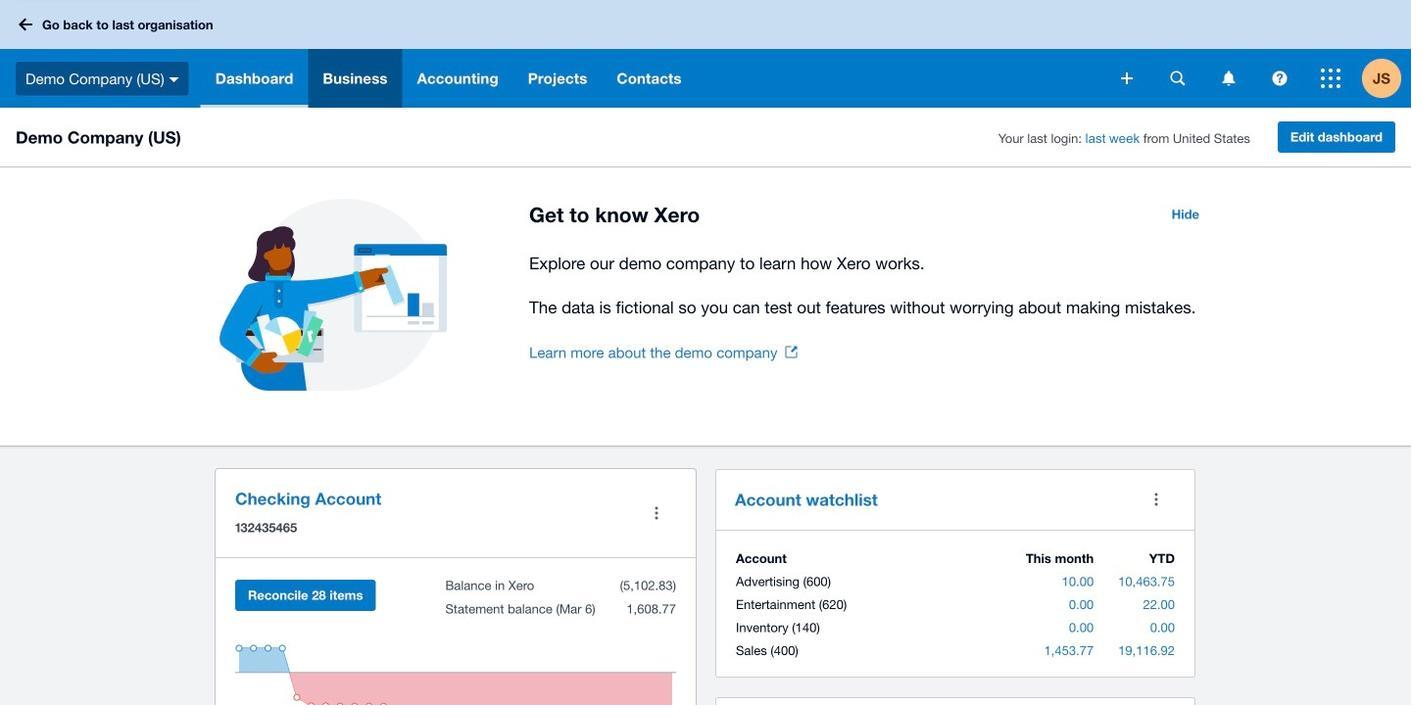 Task type: describe. For each thing, give the bounding box(es) containing it.
manage menu toggle image
[[637, 494, 676, 533]]

2 horizontal spatial svg image
[[1171, 71, 1186, 86]]

0 horizontal spatial svg image
[[19, 18, 32, 31]]



Task type: locate. For each thing, give the bounding box(es) containing it.
intro banner body element
[[529, 250, 1212, 322]]

1 horizontal spatial svg image
[[1121, 73, 1133, 84]]

banner
[[0, 0, 1412, 108]]

svg image
[[1321, 69, 1341, 88], [1223, 71, 1236, 86], [1273, 71, 1288, 86], [169, 77, 179, 82]]

svg image
[[19, 18, 32, 31], [1171, 71, 1186, 86], [1121, 73, 1133, 84]]



Task type: vqa. For each thing, say whether or not it's contained in the screenshot.
menu in Quotes 'ELEMENT'
no



